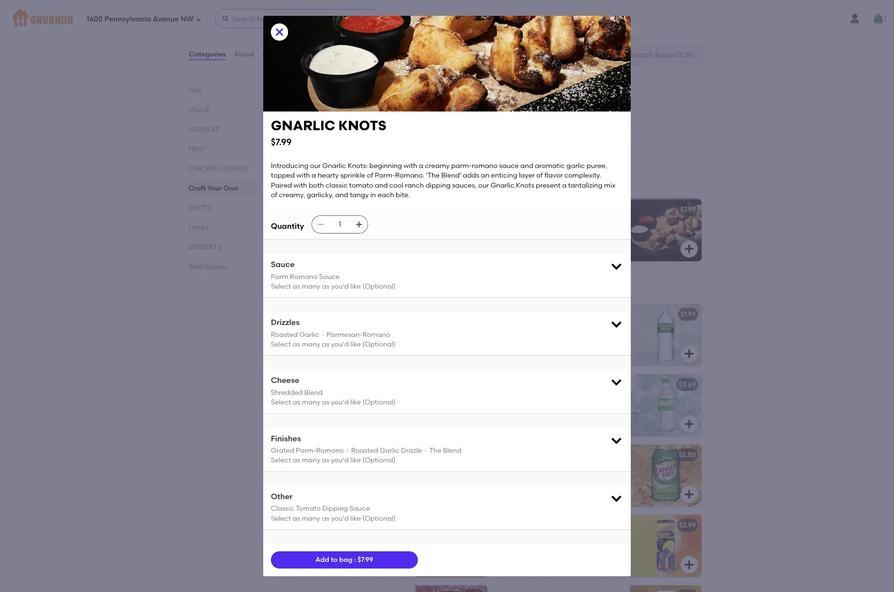 Task type: vqa. For each thing, say whether or not it's contained in the screenshot.


Task type: describe. For each thing, give the bounding box(es) containing it.
∙ inside drizzles roasted garlic ∙ parmesan-romano select as many as you'd like (optional)
[[321, 331, 325, 339]]

quantity
[[271, 221, 304, 231]]

1 button
[[873, 10, 887, 27]]

like inside cheese shredded blend select as many as you'd like (optional)
[[350, 398, 361, 407]]

(optional) inside "other classic tomato dipping sauce select as many as you'd like (optional)"
[[363, 514, 396, 523]]

main navigation navigation
[[0, 0, 894, 37]]

bottled sprite image
[[630, 374, 702, 437]]

parmesan-
[[327, 331, 363, 339]]

bottled for bottled fanta orange
[[286, 451, 317, 459]]

meat
[[201, 125, 219, 134]]

vegan knots
[[286, 205, 335, 214]]

shredded
[[271, 389, 303, 397]]

as down grated
[[293, 456, 300, 465]]

(optional) inside finishes grated parm-romano ∙ roasted garlic drizzle ∙ the blend select as many as you'd like (optional)
[[363, 456, 396, 465]]

berry
[[529, 521, 551, 529]]

categories
[[189, 50, 226, 58]]

garlic
[[567, 162, 585, 170]]

2 vertical spatial with
[[294, 181, 307, 189]]

select inside sauce parm romano sauce select as many as you'd like (optional)
[[271, 282, 291, 291]]

tomato
[[296, 505, 321, 513]]

romano inside finishes grated parm-romano ∙ roasted garlic drizzle ∙ the blend select as many as you'd like (optional)
[[316, 447, 344, 455]]

as down dipping
[[322, 514, 330, 523]]

blend inside cheese shredded blend select as many as you'd like (optional)
[[304, 389, 323, 397]]

chicken lovers tab
[[189, 164, 256, 174]]

avenue
[[153, 15, 179, 23]]

enticing
[[491, 172, 517, 180]]

bottled coke
[[286, 381, 338, 389]]

to
[[331, 556, 338, 564]]

1 vertical spatial and
[[375, 181, 388, 189]]

romano inside sauce parm romano sauce select as many as you'd like (optional)
[[290, 273, 318, 281]]

1 vertical spatial drinks
[[279, 281, 310, 293]]

introducing our gnarlic knots: beginning with a creamy parm-romano sauce and aromatic garlic puree, topped with a hearty sprinkle of parm-romano. 'the blend' adds an enticing layer of flavor complexity. paired with both classic tomato and cool ranch dipping sauces, our gnarlic knots present a tantalizing mix of creamy, garlicky, and tangy in each bite.
[[271, 162, 617, 199]]

drizzles roasted garlic ∙ parmesan-romano select as many as you'd like (optional)
[[271, 318, 396, 349]]

mango
[[286, 521, 314, 529]]

1
[[884, 14, 887, 22]]

as down shredded
[[293, 398, 300, 407]]

you'd inside finishes grated parm-romano ∙ roasted garlic drizzle ∙ the blend select as many as you'd like (optional)
[[331, 456, 349, 465]]

2 vertical spatial and
[[335, 191, 348, 199]]

side
[[189, 263, 203, 271]]

2 vertical spatial a
[[562, 181, 567, 189]]

many inside drizzles roasted garlic ∙ parmesan-romano select as many as you'd like (optional)
[[302, 340, 320, 349]]

'the
[[426, 172, 440, 180]]

an
[[481, 172, 489, 180]]

knots tab
[[189, 203, 256, 213]]

many inside "other classic tomato dipping sauce select as many as you'd like (optional)"
[[302, 514, 320, 523]]

select inside drizzles roasted garlic ∙ parmesan-romano select as many as you'd like (optional)
[[271, 340, 291, 349]]

0 vertical spatial a
[[419, 162, 423, 170]]

lovers
[[221, 165, 247, 173]]

0 vertical spatial our
[[310, 162, 321, 170]]

garlic inside drizzles roasted garlic ∙ parmesan-romano select as many as you'd like (optional)
[[299, 331, 319, 339]]

svg image inside 1 button
[[873, 13, 884, 24]]

value
[[189, 106, 210, 114]]

as up smartwater 1l
[[322, 282, 330, 291]]

bottled spring water
[[501, 310, 584, 318]]

craft your own pizza
[[286, 101, 371, 109]]

add
[[323, 124, 338, 132]]

many inside cheese shredded blend select as many as you'd like (optional)
[[302, 398, 320, 407]]

categories button
[[189, 37, 226, 72]]

in
[[370, 191, 376, 199]]

1 horizontal spatial sauce
[[319, 273, 340, 281]]

knots for gnarlic knots $7.99
[[338, 117, 386, 134]]

passion
[[315, 521, 345, 529]]

$3.69
[[679, 381, 696, 389]]

clicking
[[360, 115, 393, 123]]

water
[[561, 310, 584, 318]]

ginger berry lemonade soda image
[[630, 515, 702, 577]]

$2.50 button
[[495, 445, 702, 507]]

mix
[[604, 181, 616, 189]]

smartwater
[[286, 310, 333, 318]]

side sauces tab
[[189, 262, 256, 272]]

garlicky,
[[307, 191, 334, 199]]

below
[[286, 124, 310, 132]]

blend inside finishes grated parm-romano ∙ roasted garlic drizzle ∙ the blend select as many as you'd like (optional)
[[443, 447, 462, 455]]

ginger ale image
[[630, 445, 702, 507]]

layer
[[519, 172, 535, 180]]

$4.99
[[464, 310, 482, 318]]

about
[[234, 50, 254, 58]]

creamy
[[425, 162, 450, 170]]

0 vertical spatial own
[[332, 72, 355, 84]]

tangy
[[350, 191, 369, 199]]

as down "drizzles"
[[293, 340, 300, 349]]

the
[[429, 447, 442, 455]]

drinks tab
[[189, 223, 256, 233]]

craft for craft your own pizza
[[286, 101, 309, 109]]

fruit
[[347, 521, 366, 529]]

cool
[[389, 181, 403, 189]]

you'd inside "other classic tomato dipping sauce select as many as you'd like (optional)"
[[331, 514, 349, 523]]

craft inside tab
[[189, 184, 206, 192]]

ginger berry lemonade soda
[[501, 521, 612, 529]]

2 horizontal spatial of
[[537, 172, 543, 180]]

1 horizontal spatial ∙
[[345, 447, 350, 455]]

ginger
[[501, 521, 528, 529]]

sauces,
[[452, 181, 477, 189]]

as left orange
[[322, 456, 330, 465]]

reviews
[[262, 50, 289, 58]]

razz berry mint lemonade image
[[416, 585, 487, 592]]

1 vertical spatial gnarlic
[[491, 181, 514, 189]]

1 vertical spatial a
[[312, 172, 316, 180]]

romano inside drizzles roasted garlic ∙ parmesan-romano select as many as you'd like (optional)
[[363, 331, 390, 339]]

present
[[536, 181, 561, 189]]

blend'
[[441, 172, 461, 180]]

smartwater 1l
[[286, 310, 341, 318]]

tantalizing
[[568, 181, 603, 189]]

spring
[[533, 310, 559, 318]]

knots for gnarlic knots
[[534, 205, 557, 214]]

$1.99
[[680, 310, 696, 318]]

$13.99 +
[[460, 101, 483, 109]]

you'd inside cheese shredded blend select as many as you'd like (optional)
[[331, 398, 349, 407]]

your for by
[[310, 115, 329, 123]]

your for pizza
[[311, 101, 330, 109]]

orange
[[343, 451, 373, 459]]

topped
[[271, 172, 295, 180]]

own for pizza
[[331, 101, 349, 109]]

each
[[378, 191, 394, 199]]

no
[[189, 125, 199, 134]]

reviews button
[[262, 37, 290, 72]]

pies tab
[[189, 85, 256, 95]]

other classic tomato dipping sauce select as many as you'd like (optional)
[[271, 492, 396, 523]]

like inside sauce parm romano sauce select as many as you'd like (optional)
[[350, 282, 361, 291]]

$2.50
[[679, 451, 696, 459]]

1 horizontal spatial of
[[367, 172, 373, 180]]

dipping
[[426, 181, 451, 189]]

select inside cheese shredded blend select as many as you'd like (optional)
[[271, 398, 291, 407]]

about button
[[233, 37, 255, 72]]

toppings
[[286, 134, 321, 142]]

craft your own by clicking below to add or remove toppings
[[286, 115, 393, 142]]



Task type: locate. For each thing, give the bounding box(es) containing it.
0 vertical spatial garlic
[[299, 331, 319, 339]]

1 horizontal spatial blend
[[443, 447, 462, 455]]

knots
[[338, 117, 386, 134], [279, 177, 315, 189], [189, 204, 212, 212], [312, 205, 335, 214], [534, 205, 557, 214]]

mango passion fruit image
[[416, 515, 487, 577]]

∙ left 'parmesan-'
[[321, 331, 325, 339]]

0 horizontal spatial of
[[271, 191, 277, 199]]

1 horizontal spatial drinks
[[279, 281, 310, 293]]

0 vertical spatial own
[[331, 101, 349, 109]]

1 vertical spatial craft
[[286, 115, 309, 123]]

∙ left the
[[424, 447, 428, 455]]

1 $2.99 from the left
[[465, 521, 482, 529]]

3 like from the top
[[350, 398, 361, 407]]

(optional) inside drizzles roasted garlic ∙ parmesan-romano select as many as you'd like (optional)
[[363, 340, 396, 349]]

garlic
[[299, 331, 319, 339], [380, 447, 400, 455]]

own
[[332, 72, 355, 84], [224, 184, 239, 192]]

gnarlic
[[271, 117, 335, 134], [501, 205, 532, 214]]

our
[[310, 162, 321, 170], [478, 181, 489, 189]]

you'd inside sauce parm romano sauce select as many as you'd like (optional)
[[331, 282, 349, 291]]

0 horizontal spatial blend
[[304, 389, 323, 397]]

0 horizontal spatial craft
[[189, 184, 206, 192]]

cbr image
[[630, 0, 702, 52]]

5 select from the top
[[271, 514, 291, 523]]

0 vertical spatial your
[[311, 101, 330, 109]]

knots down present
[[534, 205, 557, 214]]

1 vertical spatial own
[[331, 115, 348, 123]]

1 horizontal spatial and
[[375, 181, 388, 189]]

add to bag : $7.99
[[315, 556, 373, 564]]

as down 'parmesan-'
[[322, 340, 330, 349]]

gnarlic down enticing
[[491, 181, 514, 189]]

3 you'd from the top
[[331, 398, 349, 407]]

like inside "other classic tomato dipping sauce select as many as you'd like (optional)"
[[350, 514, 361, 523]]

0 vertical spatial with
[[404, 162, 417, 170]]

0 horizontal spatial and
[[335, 191, 348, 199]]

of right layer
[[537, 172, 543, 180]]

2 select from the top
[[271, 340, 291, 349]]

paired
[[271, 181, 292, 189]]

craft your own inside craft your own tab
[[189, 184, 239, 192]]

Input item quantity number field
[[329, 216, 351, 233]]

desserts
[[189, 243, 222, 251]]

0 horizontal spatial parm-
[[296, 447, 316, 455]]

1 vertical spatial parm-
[[296, 447, 316, 455]]

(optional) inside cheese shredded blend select as many as you'd like (optional)
[[363, 398, 396, 407]]

parm-
[[451, 162, 472, 170]]

2 horizontal spatial sauce
[[349, 505, 370, 513]]

a
[[419, 162, 423, 170], [312, 172, 316, 180], [562, 181, 567, 189]]

1l
[[335, 310, 341, 318]]

bottled fanta orange image
[[416, 445, 487, 507]]

bottled left coke
[[286, 381, 317, 389]]

drinks up desserts
[[189, 224, 208, 232]]

3 select from the top
[[271, 398, 291, 407]]

1 vertical spatial gnarlic
[[501, 205, 532, 214]]

your
[[311, 101, 330, 109], [310, 115, 329, 123]]

with
[[404, 162, 417, 170], [296, 172, 310, 180], [294, 181, 307, 189]]

nw
[[181, 15, 194, 23]]

knots
[[516, 181, 534, 189]]

and down classic
[[335, 191, 348, 199]]

finishes grated parm-romano ∙ roasted garlic drizzle ∙ the blend select as many as you'd like (optional)
[[271, 434, 462, 465]]

parm-
[[375, 172, 395, 180], [296, 447, 316, 455]]

0 horizontal spatial garlic
[[299, 331, 319, 339]]

your inside craft your own by clicking below to add or remove toppings
[[310, 115, 329, 123]]

1 vertical spatial craft your own
[[189, 184, 239, 192]]

2 (optional) from the top
[[363, 340, 396, 349]]

both
[[309, 181, 324, 189]]

blend right the
[[443, 447, 462, 455]]

garlic down smartwater
[[299, 331, 319, 339]]

craft your own pizza image
[[416, 95, 487, 157]]

1 vertical spatial blend
[[443, 447, 462, 455]]

garlic left drizzle
[[380, 447, 400, 455]]

0 horizontal spatial gnarlic
[[271, 117, 335, 134]]

blend right shredded
[[304, 389, 323, 397]]

2 many from the top
[[302, 340, 320, 349]]

flavor
[[545, 172, 563, 180]]

1 vertical spatial craft
[[189, 184, 206, 192]]

select
[[271, 282, 291, 291], [271, 340, 291, 349], [271, 398, 291, 407], [271, 456, 291, 465], [271, 514, 291, 523]]

5 like from the top
[[350, 514, 361, 523]]

0 horizontal spatial drinks
[[189, 224, 208, 232]]

0 horizontal spatial ∙
[[321, 331, 325, 339]]

0 vertical spatial roasted
[[271, 331, 298, 339]]

0 vertical spatial craft your own
[[279, 72, 355, 84]]

2 craft from the top
[[286, 115, 309, 123]]

gnarlic inside the gnarlic knots $7.99
[[271, 117, 335, 134]]

parm- right grated
[[296, 447, 316, 455]]

1 horizontal spatial gnarlic
[[491, 181, 514, 189]]

select down grated
[[271, 456, 291, 465]]

craft down chicken
[[189, 184, 206, 192]]

parm- inside introducing our gnarlic knots: beginning with a creamy parm-romano sauce and aromatic garlic puree, topped with a hearty sprinkle of parm-romano. 'the blend' adds an enticing layer of flavor complexity. paired with both classic tomato and cool ranch dipping sauces, our gnarlic knots present a tantalizing mix of creamy, garlicky, and tangy in each bite.
[[375, 172, 395, 180]]

beginning
[[369, 162, 402, 170]]

value tab
[[189, 105, 256, 115]]

drizzle
[[401, 447, 422, 455]]

0 horizontal spatial $2.99
[[465, 521, 482, 529]]

knots up creamy, on the left top
[[279, 177, 315, 189]]

of down paired
[[271, 191, 277, 199]]

romano
[[472, 162, 498, 170]]

knots down garlicky,
[[312, 205, 335, 214]]

chicken
[[189, 165, 220, 173]]

0 vertical spatial drinks
[[189, 224, 208, 232]]

bottled coke image
[[416, 374, 487, 437]]

1 horizontal spatial craft
[[279, 72, 305, 84]]

moody meyer lemon black tea image
[[630, 585, 702, 592]]

your
[[308, 72, 330, 84], [207, 184, 222, 192]]

1 horizontal spatial parm-
[[375, 172, 395, 180]]

0 vertical spatial parm-
[[375, 172, 395, 180]]

sauce
[[499, 162, 519, 170]]

and up each
[[375, 181, 388, 189]]

0 horizontal spatial own
[[224, 184, 239, 192]]

bottled coke button
[[281, 374, 487, 437]]

0 vertical spatial blend
[[304, 389, 323, 397]]

gnarlic up toppings
[[271, 117, 335, 134]]

own
[[331, 101, 349, 109], [331, 115, 348, 123]]

pies
[[189, 86, 202, 94]]

like inside finishes grated parm-romano ∙ roasted garlic drizzle ∙ the blend select as many as you'd like (optional)
[[350, 456, 361, 465]]

classic
[[271, 505, 294, 513]]

sauce up parm
[[271, 260, 295, 269]]

roasted
[[271, 331, 298, 339], [351, 447, 378, 455]]

parm- inside finishes grated parm-romano ∙ roasted garlic drizzle ∙ the blend select as many as you'd like (optional)
[[296, 447, 316, 455]]

$7.99 inside the gnarlic knots $7.99
[[271, 136, 292, 147]]

with up romano.
[[404, 162, 417, 170]]

0 horizontal spatial roasted
[[271, 331, 298, 339]]

smartwater 1l image
[[416, 304, 487, 366]]

select inside "other classic tomato dipping sauce select as many as you'd like (optional)"
[[271, 514, 291, 523]]

svg image
[[873, 13, 884, 24], [221, 15, 229, 22], [196, 17, 201, 22], [469, 34, 481, 46], [684, 34, 695, 46], [317, 221, 325, 228], [355, 221, 363, 228], [610, 318, 623, 331], [469, 348, 481, 360], [469, 418, 481, 430], [684, 418, 695, 430]]

2 vertical spatial sauce
[[349, 505, 370, 513]]

4 like from the top
[[350, 456, 361, 465]]

$2.99 for ginger berry lemonade soda
[[679, 521, 696, 529]]

1 horizontal spatial our
[[478, 181, 489, 189]]

fanta
[[319, 451, 341, 459]]

knots down pizza
[[338, 117, 386, 134]]

3 (optional) from the top
[[363, 398, 396, 407]]

heat
[[189, 145, 206, 153]]

1600 pennsylvania avenue nw
[[87, 15, 194, 23]]

0 horizontal spatial gnarlic
[[322, 162, 346, 170]]

coke
[[319, 381, 338, 389]]

ranch
[[405, 181, 424, 189]]

knots up drinks tab
[[189, 204, 212, 212]]

:
[[354, 556, 356, 564]]

knots:
[[348, 162, 368, 170]]

sprinkle
[[340, 172, 365, 180]]

with up creamy, on the left top
[[294, 181, 307, 189]]

gnarlic for gnarlic knots $7.99
[[271, 117, 335, 134]]

bottled inside button
[[286, 451, 317, 459]]

0 vertical spatial craft
[[279, 72, 305, 84]]

1 horizontal spatial your
[[308, 72, 330, 84]]

craft your own tab
[[189, 183, 256, 193]]

0 horizontal spatial a
[[312, 172, 316, 180]]

vegan
[[286, 205, 310, 214]]

select down parm
[[271, 282, 291, 291]]

1 like from the top
[[350, 282, 361, 291]]

3 many from the top
[[302, 398, 320, 407]]

1 vertical spatial your
[[310, 115, 329, 123]]

0 vertical spatial sauce
[[271, 260, 295, 269]]

$13.99
[[460, 101, 479, 109]]

select down classic
[[271, 514, 291, 523]]

gnarlic up hearty
[[322, 162, 346, 170]]

1 (optional) from the top
[[363, 282, 396, 291]]

like inside drizzles roasted garlic ∙ parmesan-romano select as many as you'd like (optional)
[[350, 340, 361, 349]]

no meat
[[189, 125, 219, 134]]

own inside tab
[[224, 184, 239, 192]]

own up or
[[331, 115, 348, 123]]

of up tomato
[[367, 172, 373, 180]]

your inside tab
[[207, 184, 222, 192]]

drinks down parm
[[279, 281, 310, 293]]

gnarlic for gnarlic knots
[[501, 205, 532, 214]]

2 vertical spatial bottled
[[286, 451, 317, 459]]

2 $2.99 from the left
[[679, 521, 696, 529]]

bag
[[339, 556, 353, 564]]

no meat tab
[[189, 124, 256, 135]]

with up both
[[296, 172, 310, 180]]

1 horizontal spatial craft your own
[[279, 72, 355, 84]]

1 vertical spatial own
[[224, 184, 239, 192]]

bottled inside "button"
[[286, 381, 317, 389]]

craft your own down chicken lovers
[[189, 184, 239, 192]]

0 horizontal spatial your
[[207, 184, 222, 192]]

5 many from the top
[[302, 514, 320, 523]]

or
[[339, 124, 349, 132]]

many inside finishes grated parm-romano ∙ roasted garlic drizzle ∙ the blend select as many as you'd like (optional)
[[302, 456, 320, 465]]

knots inside the gnarlic knots $7.99
[[338, 117, 386, 134]]

gnarlic knots image
[[630, 199, 702, 261]]

our up hearty
[[310, 162, 321, 170]]

select down shredded
[[271, 398, 291, 407]]

garlic inside finishes grated parm-romano ∙ roasted garlic drizzle ∙ the blend select as many as you'd like (optional)
[[380, 447, 400, 455]]

roasted down "drizzles"
[[271, 331, 298, 339]]

heat tab
[[189, 144, 256, 154]]

and up layer
[[520, 162, 533, 170]]

0 vertical spatial craft
[[286, 101, 309, 109]]

own up craft your own pizza
[[332, 72, 355, 84]]

lemonade
[[553, 521, 591, 529]]

1 horizontal spatial roasted
[[351, 447, 378, 455]]

own inside craft your own by clicking below to add or remove toppings
[[331, 115, 348, 123]]

drinks inside tab
[[189, 224, 208, 232]]

knots for vegan knots
[[312, 205, 335, 214]]

craft your own up craft your own pizza
[[279, 72, 355, 84]]

remove
[[351, 124, 379, 132]]

svg image
[[274, 26, 285, 38], [469, 243, 481, 255], [684, 243, 695, 255], [610, 260, 623, 273], [684, 348, 695, 360], [610, 376, 623, 389], [610, 434, 623, 447], [684, 489, 695, 500], [610, 492, 623, 505], [684, 559, 695, 571]]

dirty bird image
[[416, 0, 487, 52]]

1 horizontal spatial garlic
[[380, 447, 400, 455]]

(optional) inside sauce parm romano sauce select as many as you'd like (optional)
[[363, 282, 396, 291]]

0 vertical spatial and
[[520, 162, 533, 170]]

∙ right fanta
[[345, 447, 350, 455]]

search icon image
[[615, 49, 626, 60]]

2 horizontal spatial a
[[562, 181, 567, 189]]

romano
[[290, 273, 318, 281], [363, 331, 390, 339], [316, 447, 344, 455]]

2 like from the top
[[350, 340, 361, 349]]

1 vertical spatial roasted
[[351, 447, 378, 455]]

a down flavor
[[562, 181, 567, 189]]

1 you'd from the top
[[331, 282, 349, 291]]

craft inside craft your own by clicking below to add or remove toppings
[[286, 115, 309, 123]]

by
[[350, 115, 358, 123]]

bottled spring water image
[[630, 304, 702, 366]]

1 horizontal spatial a
[[419, 162, 423, 170]]

1 select from the top
[[271, 282, 291, 291]]

vegan knots image
[[416, 199, 487, 261]]

0 vertical spatial gnarlic
[[322, 162, 346, 170]]

1600
[[87, 15, 103, 23]]

0 vertical spatial romano
[[290, 273, 318, 281]]

bottled left spring
[[501, 310, 532, 318]]

1 vertical spatial romano
[[363, 331, 390, 339]]

bottled for bottled spring water
[[501, 310, 532, 318]]

4 many from the top
[[302, 456, 320, 465]]

roasted inside finishes grated parm-romano ∙ roasted garlic drizzle ∙ the blend select as many as you'd like (optional)
[[351, 447, 378, 455]]

craft for craft your own by clicking below to add or remove toppings
[[286, 115, 309, 123]]

sauce inside "other classic tomato dipping sauce select as many as you'd like (optional)"
[[349, 505, 370, 513]]

1 vertical spatial your
[[207, 184, 222, 192]]

as down coke
[[322, 398, 330, 407]]

1 vertical spatial our
[[478, 181, 489, 189]]

sauce parm romano sauce select as many as you'd like (optional)
[[271, 260, 396, 291]]

0 vertical spatial your
[[308, 72, 330, 84]]

craft down reviews "button"
[[279, 72, 305, 84]]

your up craft your own pizza
[[308, 72, 330, 84]]

2 horizontal spatial and
[[520, 162, 533, 170]]

$7.99
[[271, 136, 292, 147], [466, 205, 482, 214], [680, 205, 696, 214], [358, 556, 373, 564]]

a up romano.
[[419, 162, 423, 170]]

gnarlic down knots
[[501, 205, 532, 214]]

5 (optional) from the top
[[363, 514, 396, 523]]

4 (optional) from the top
[[363, 456, 396, 465]]

1 horizontal spatial $2.99
[[679, 521, 696, 529]]

pennsylvania
[[105, 15, 151, 23]]

sauce up the 1l
[[319, 273, 340, 281]]

a up both
[[312, 172, 316, 180]]

4 select from the top
[[271, 456, 291, 465]]

aromatic
[[535, 162, 565, 170]]

1 vertical spatial with
[[296, 172, 310, 180]]

gnarlic knots
[[501, 205, 557, 214]]

romano.
[[395, 172, 425, 180]]

0 horizontal spatial our
[[310, 162, 321, 170]]

1 vertical spatial sauce
[[319, 273, 340, 281]]

0 horizontal spatial craft your own
[[189, 184, 239, 192]]

own left pizza
[[331, 101, 349, 109]]

you'd inside drizzles roasted garlic ∙ parmesan-romano select as many as you'd like (optional)
[[331, 340, 349, 349]]

knots inside tab
[[189, 204, 212, 212]]

finishes
[[271, 434, 301, 443]]

other
[[271, 492, 293, 501]]

0 horizontal spatial sauce
[[271, 260, 295, 269]]

add
[[315, 556, 329, 564]]

1 vertical spatial bottled
[[286, 381, 317, 389]]

cheese
[[271, 376, 299, 385]]

1 many from the top
[[302, 282, 320, 291]]

tomato
[[349, 181, 373, 189]]

$2.99 for mango passion fruit
[[465, 521, 482, 529]]

5 you'd from the top
[[331, 514, 349, 523]]

desserts tab
[[189, 242, 256, 252]]

as down "tomato"
[[293, 514, 300, 523]]

select inside finishes grated parm-romano ∙ roasted garlic drizzle ∙ the blend select as many as you'd like (optional)
[[271, 456, 291, 465]]

1 vertical spatial garlic
[[380, 447, 400, 455]]

0 vertical spatial gnarlic
[[271, 117, 335, 134]]

roasted right fanta
[[351, 447, 378, 455]]

bottled for bottled coke
[[286, 381, 317, 389]]

2 vertical spatial romano
[[316, 447, 344, 455]]

your down chicken lovers
[[207, 184, 222, 192]]

introducing
[[271, 162, 309, 170]]

bottled down finishes
[[286, 451, 317, 459]]

many inside sauce parm romano sauce select as many as you'd like (optional)
[[302, 282, 320, 291]]

2 horizontal spatial ∙
[[424, 447, 428, 455]]

select down "drizzles"
[[271, 340, 291, 349]]

our down an
[[478, 181, 489, 189]]

complexity.
[[565, 172, 601, 180]]

many
[[302, 282, 320, 291], [302, 340, 320, 349], [302, 398, 320, 407], [302, 456, 320, 465], [302, 514, 320, 523]]

1 horizontal spatial gnarlic
[[501, 205, 532, 214]]

own for by
[[331, 115, 348, 123]]

4 you'd from the top
[[331, 456, 349, 465]]

as up smartwater
[[293, 282, 300, 291]]

1 horizontal spatial own
[[332, 72, 355, 84]]

pizza
[[351, 101, 371, 109]]

roasted inside drizzles roasted garlic ∙ parmesan-romano select as many as you'd like (optional)
[[271, 331, 298, 339]]

Search &pizza (E Street) search field
[[629, 50, 702, 59]]

own down lovers
[[224, 184, 239, 192]]

1 craft from the top
[[286, 101, 309, 109]]

0 vertical spatial bottled
[[501, 310, 532, 318]]

parm- down beginning
[[375, 172, 395, 180]]

dipping
[[322, 505, 348, 513]]

2 you'd from the top
[[331, 340, 349, 349]]

sauce up fruit on the left bottom
[[349, 505, 370, 513]]

adds
[[463, 172, 479, 180]]



